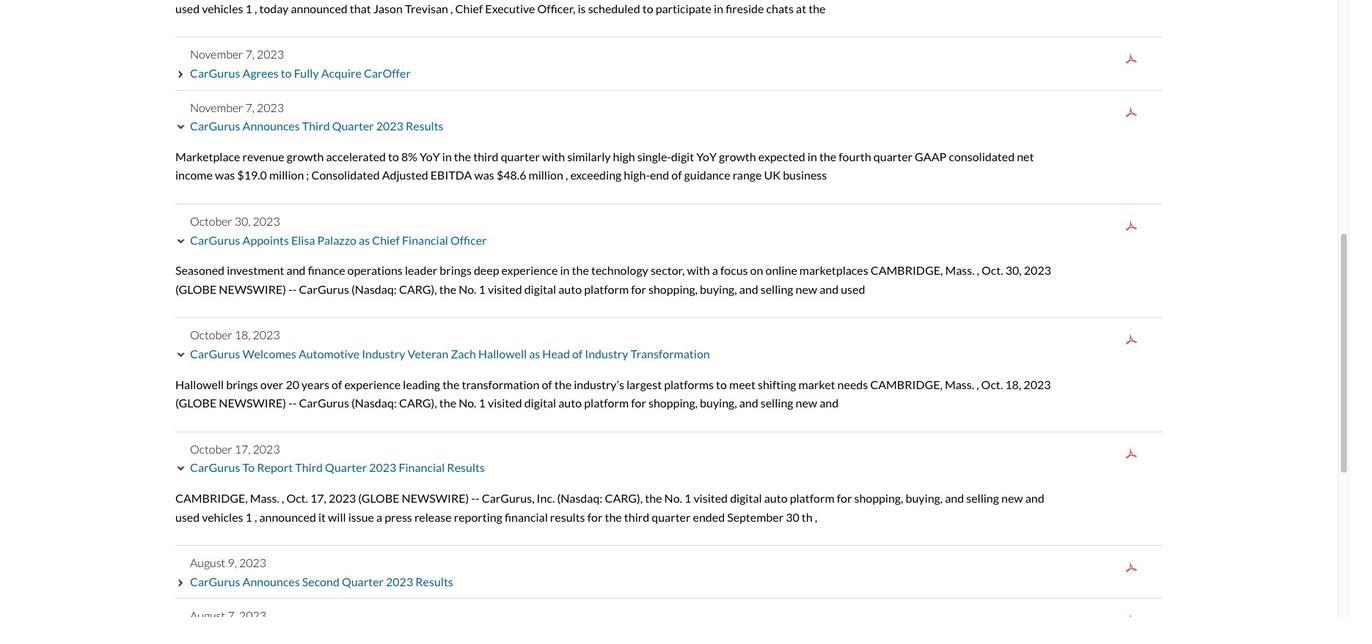 Task type: describe. For each thing, give the bounding box(es) containing it.
(nasdaq: inside cambridge, mass. , oct. 17, 2023 (globe newswire) -- cargurus, inc. (nasdaq: carg), the no. 1 visited digital auto platform for shopping, buying, and selling new and used vehicles 1 , announced it will issue a press release reporting financial results for the third quarter ended september 30 th ,
[[557, 492, 603, 506]]

cargurus to report third quarter 2023 financial results link
[[190, 461, 485, 475]]

of right years
[[332, 378, 342, 392]]

1 yoy from the left
[[420, 150, 440, 164]]

similarly
[[567, 150, 611, 164]]

agrees
[[243, 66, 279, 80]]

cargurus announces second quarter 2023 results link
[[190, 575, 453, 589]]

consolidated
[[312, 168, 380, 182]]

october 30, 2023 cargurus appoints elisa palazzo as chief financial officer
[[190, 214, 487, 247]]

caroffer
[[364, 66, 411, 80]]

auto inside seasoned investment and finance operations leader brings deep experience in the technology sector, with a focus on online marketplaces cambridge, mass. , oct. 30, 2023 (globe newswire) -- cargurus (nasdaq: carg), the no. 1 visited digital auto platform for shopping, buying, and selling new and used
[[559, 282, 582, 296]]

end
[[650, 168, 669, 182]]

transformation
[[462, 378, 540, 392]]

financial for 2023
[[399, 461, 445, 475]]

(globe inside cambridge, mass. , oct. 17, 2023 (globe newswire) -- cargurus, inc. (nasdaq: carg), the no. 1 visited digital auto platform for shopping, buying, and selling new and used vehicles 1 , announced it will issue a press release reporting financial results for the third quarter ended september 30 th ,
[[358, 492, 400, 506]]

gaap
[[915, 150, 947, 164]]

oct. inside seasoned investment and finance operations leader brings deep experience in the technology sector, with a focus on online marketplaces cambridge, mass. , oct. 30, 2023 (globe newswire) -- cargurus (nasdaq: carg), the no. 1 visited digital auto platform for shopping, buying, and selling new and used
[[982, 264, 1004, 278]]

0 horizontal spatial quarter
[[501, 150, 540, 164]]

18, inside october 18, 2023 cargurus welcomes automotive industry veteran zach hallowell as head of industry transformation
[[235, 328, 251, 342]]

to
[[243, 461, 255, 475]]

visited inside seasoned investment and finance operations leader brings deep experience in the technology sector, with a focus on online marketplaces cambridge, mass. , oct. 30, 2023 (globe newswire) -- cargurus (nasdaq: carg), the no. 1 visited digital auto platform for shopping, buying, and selling new and used
[[488, 282, 522, 296]]

cargurus welcomes automotive industry veteran zach hallowell as head of industry transformation link
[[190, 347, 710, 361]]

cargurus announces third quarter 2023 results link
[[190, 119, 444, 133]]

fourth
[[839, 150, 872, 164]]

meet
[[729, 378, 756, 392]]

cargurus inside seasoned investment and finance operations leader brings deep experience in the technology sector, with a focus on online marketplaces cambridge, mass. , oct. 30, 2023 (globe newswire) -- cargurus (nasdaq: carg), the no. 1 visited digital auto platform for shopping, buying, and selling new and used
[[299, 282, 349, 296]]

sector,
[[651, 264, 685, 278]]

2023 inside seasoned investment and finance operations leader brings deep experience in the technology sector, with a focus on online marketplaces cambridge, mass. , oct. 30, 2023 (globe newswire) -- cargurus (nasdaq: carg), the no. 1 visited digital auto platform for shopping, buying, and selling new and used
[[1024, 264, 1052, 278]]

range
[[733, 168, 762, 182]]

uk
[[764, 168, 781, 182]]

online
[[766, 264, 798, 278]]

report
[[257, 461, 293, 475]]

30, inside seasoned investment and finance operations leader brings deep experience in the technology sector, with a focus on online marketplaces cambridge, mass. , oct. 30, 2023 (globe newswire) -- cargurus (nasdaq: carg), the no. 1 visited digital auto platform for shopping, buying, and selling new and used
[[1006, 264, 1022, 278]]

appoints
[[243, 233, 289, 247]]

business
[[783, 168, 827, 182]]

used inside cambridge, mass. , oct. 17, 2023 (globe newswire) -- cargurus, inc. (nasdaq: carg), the no. 1 visited digital auto platform for shopping, buying, and selling new and used vehicles 1 , announced it will issue a press release reporting financial results for the third quarter ended september 30 th ,
[[175, 510, 200, 524]]

a inside seasoned investment and finance operations leader brings deep experience in the technology sector, with a focus on online marketplaces cambridge, mass. , oct. 30, 2023 (globe newswire) -- cargurus (nasdaq: carg), the no. 1 visited digital auto platform for shopping, buying, and selling new and used
[[712, 264, 718, 278]]

leader
[[405, 264, 438, 278]]

third inside cambridge, mass. , oct. 17, 2023 (globe newswire) -- cargurus, inc. (nasdaq: carg), the no. 1 visited digital auto platform for shopping, buying, and selling new and used vehicles 1 , announced it will issue a press release reporting financial results for the third quarter ended september 30 th ,
[[624, 510, 650, 524]]

guidance
[[684, 168, 731, 182]]

head
[[543, 347, 570, 361]]

cargurus for elisa
[[190, 233, 240, 247]]

2 horizontal spatial quarter
[[874, 150, 913, 164]]

october 17, 2023 cargurus to report third quarter 2023 financial results
[[190, 442, 485, 475]]

visited inside cambridge, mass. , oct. 17, 2023 (globe newswire) -- cargurus, inc. (nasdaq: carg), the no. 1 visited digital auto platform for shopping, buying, and selling new and used vehicles 1 , announced it will issue a press release reporting financial results for the third quarter ended september 30 th ,
[[694, 492, 728, 506]]

a inside cambridge, mass. , oct. 17, 2023 (globe newswire) -- cargurus, inc. (nasdaq: carg), the no. 1 visited digital auto platform for shopping, buying, and selling new and used vehicles 1 , announced it will issue a press release reporting financial results for the third quarter ended september 30 th ,
[[377, 510, 382, 524]]

auto inside 'hallowell brings over 20 years of experience leading the transformation of the industry's largest platforms to meet shifting market needs cambridge, mass. , oct. 18, 2023 (globe newswire) -- cargurus (nasdaq: carg), the no. 1 visited digital auto platform for shopping, buying, and selling new and'
[[559, 396, 582, 410]]

shopping, inside cambridge, mass. , oct. 17, 2023 (globe newswire) -- cargurus, inc. (nasdaq: carg), the no. 1 visited digital auto platform for shopping, buying, and selling new and used vehicles 1 , announced it will issue a press release reporting financial results for the third quarter ended september 30 th ,
[[855, 492, 904, 506]]

2 industry from the left
[[585, 347, 629, 361]]

net
[[1017, 150, 1034, 164]]

income
[[175, 168, 213, 182]]

17, inside october 17, 2023 cargurus to report third quarter 2023 financial results
[[235, 442, 251, 456]]

to inside marketplace revenue growth accelerated to 8% yoy in the third quarter with similarly high single-digit yoy growth expected in the fourth quarter gaap consolidated net income was $19.0 million ; consolidated adjusted ebitda was $48.6 million , exceeding high-end of guidance range uk business
[[388, 150, 399, 164]]

2023 inside october 30, 2023 cargurus appoints elisa palazzo as chief financial officer
[[253, 214, 280, 228]]

cargurus agrees to fully acquire caroffer link
[[190, 66, 411, 80]]

experience inside 'hallowell brings over 20 years of experience leading the transformation of the industry's largest platforms to meet shifting market needs cambridge, mass. , oct. 18, 2023 (globe newswire) -- cargurus (nasdaq: carg), the no. 1 visited digital auto platform for shopping, buying, and selling new and'
[[344, 378, 401, 392]]

revenue
[[243, 150, 285, 164]]

over
[[260, 378, 283, 392]]

no. inside 'hallowell brings over 20 years of experience leading the transformation of the industry's largest platforms to meet shifting market needs cambridge, mass. , oct. 18, 2023 (globe newswire) -- cargurus (nasdaq: carg), the no. 1 visited digital auto platform for shopping, buying, and selling new and'
[[459, 396, 477, 410]]

cargurus appoints elisa palazzo as chief financial officer link
[[190, 233, 487, 247]]

september
[[727, 510, 784, 524]]

as inside october 30, 2023 cargurus appoints elisa palazzo as chief financial officer
[[359, 233, 370, 247]]

single-
[[637, 150, 671, 164]]

, inside seasoned investment and finance operations leader brings deep experience in the technology sector, with a focus on online marketplaces cambridge, mass. , oct. 30, 2023 (globe newswire) -- cargurus (nasdaq: carg), the no. 1 visited digital auto platform for shopping, buying, and selling new and used
[[977, 264, 980, 278]]

announces for 7,
[[243, 119, 300, 133]]

1 million from the left
[[269, 168, 304, 182]]

transformation
[[631, 347, 710, 361]]

digit
[[671, 150, 694, 164]]

in inside seasoned investment and finance operations leader brings deep experience in the technology sector, with a focus on online marketplaces cambridge, mass. , oct. 30, 2023 (globe newswire) -- cargurus (nasdaq: carg), the no. 1 visited digital auto platform for shopping, buying, and selling new and used
[[560, 264, 570, 278]]

largest
[[627, 378, 662, 392]]

reporting
[[454, 510, 503, 524]]

9,
[[228, 556, 237, 570]]

platforms
[[664, 378, 714, 392]]

ebitda
[[431, 168, 472, 182]]

cargurus for to
[[190, 66, 240, 80]]

2 horizontal spatial in
[[808, 150, 817, 164]]

investment
[[227, 264, 284, 278]]

focus
[[721, 264, 748, 278]]

quarter for second
[[342, 575, 384, 589]]

quarter for third
[[332, 119, 374, 133]]

marketplace
[[175, 150, 240, 164]]

1 industry from the left
[[362, 347, 405, 361]]

release
[[415, 510, 452, 524]]

mass. inside cambridge, mass. , oct. 17, 2023 (globe newswire) -- cargurus, inc. (nasdaq: carg), the no. 1 visited digital auto platform for shopping, buying, and selling new and used vehicles 1 , announced it will issue a press release reporting financial results for the third quarter ended september 30 th ,
[[250, 492, 279, 506]]

zach
[[451, 347, 476, 361]]

seasoned
[[175, 264, 225, 278]]

automotive
[[299, 347, 360, 361]]

october for october 17, 2023 cargurus to report third quarter 2023 financial results
[[190, 442, 232, 456]]

2023 inside 'hallowell brings over 20 years of experience leading the transformation of the industry's largest platforms to meet shifting market needs cambridge, mass. , oct. 18, 2023 (globe newswire) -- cargurus (nasdaq: carg), the no. 1 visited digital auto platform for shopping, buying, and selling new and'
[[1024, 378, 1051, 392]]

marketplace revenue growth accelerated to 8% yoy in the third quarter with similarly high single-digit yoy growth expected in the fourth quarter gaap consolidated net income was $19.0 million ; consolidated adjusted ebitda was $48.6 million , exceeding high-end of guidance range uk business
[[175, 150, 1034, 182]]

august 9, 2023 cargurus announces second quarter 2023 results
[[190, 556, 453, 589]]

(globe inside 'hallowell brings over 20 years of experience leading the transformation of the industry's largest platforms to meet shifting market needs cambridge, mass. , oct. 18, 2023 (globe newswire) -- cargurus (nasdaq: carg), the no. 1 visited digital auto platform for shopping, buying, and selling new and'
[[175, 396, 217, 410]]

needs
[[838, 378, 868, 392]]

carg), inside seasoned investment and finance operations leader brings deep experience in the technology sector, with a focus on online marketplaces cambridge, mass. , oct. 30, 2023 (globe newswire) -- cargurus (nasdaq: carg), the no. 1 visited digital auto platform for shopping, buying, and selling new and used
[[399, 282, 437, 296]]

it
[[318, 510, 326, 524]]

0 horizontal spatial in
[[442, 150, 452, 164]]

brings inside seasoned investment and finance operations leader brings deep experience in the technology sector, with a focus on online marketplaces cambridge, mass. , oct. 30, 2023 (globe newswire) -- cargurus (nasdaq: carg), the no. 1 visited digital auto platform for shopping, buying, and selling new and used
[[440, 264, 472, 278]]

fully
[[294, 66, 319, 80]]

new inside cambridge, mass. , oct. 17, 2023 (globe newswire) -- cargurus, inc. (nasdaq: carg), the no. 1 visited digital auto platform for shopping, buying, and selling new and used vehicles 1 , announced it will issue a press release reporting financial results for the third quarter ended september 30 th ,
[[1002, 492, 1023, 506]]

cambridge, mass. , oct. 17, 2023 (globe newswire) -- cargurus, inc. (nasdaq: carg), the no. 1 visited digital auto platform for shopping, buying, and selling new and used vehicles 1 , announced it will issue a press release reporting financial results for the third quarter ended september 30 th ,
[[175, 492, 1045, 524]]

with inside seasoned investment and finance operations leader brings deep experience in the technology sector, with a focus on online marketplaces cambridge, mass. , oct. 30, 2023 (globe newswire) -- cargurus (nasdaq: carg), the no. 1 visited digital auto platform for shopping, buying, and selling new and used
[[687, 264, 710, 278]]

november for november 7, 2023 cargurus announces third quarter 2023 results
[[190, 100, 243, 114]]

for inside 'hallowell brings over 20 years of experience leading the transformation of the industry's largest platforms to meet shifting market needs cambridge, mass. , oct. 18, 2023 (globe newswire) -- cargurus (nasdaq: carg), the no. 1 visited digital auto platform for shopping, buying, and selling new and'
[[631, 396, 646, 410]]

oct. inside cambridge, mass. , oct. 17, 2023 (globe newswire) -- cargurus, inc. (nasdaq: carg), the no. 1 visited digital auto platform for shopping, buying, and selling new and used vehicles 1 , announced it will issue a press release reporting financial results for the third quarter ended september 30 th ,
[[286, 492, 308, 506]]

welcomes
[[243, 347, 296, 361]]

acquire
[[321, 66, 362, 80]]

cargurus,
[[482, 492, 535, 506]]

cargurus inside 'hallowell brings over 20 years of experience leading the transformation of the industry's largest platforms to meet shifting market needs cambridge, mass. , oct. 18, 2023 (globe newswire) -- cargurus (nasdaq: carg), the no. 1 visited digital auto platform for shopping, buying, and selling new and'
[[299, 396, 349, 410]]

2 yoy from the left
[[697, 150, 717, 164]]

elisa
[[291, 233, 315, 247]]

expected
[[759, 150, 806, 164]]

used inside seasoned investment and finance operations leader brings deep experience in the technology sector, with a focus on online marketplaces cambridge, mass. , oct. 30, 2023 (globe newswire) -- cargurus (nasdaq: carg), the no. 1 visited digital auto platform for shopping, buying, and selling new and used
[[841, 282, 866, 296]]

leading
[[403, 378, 440, 392]]

brings inside 'hallowell brings over 20 years of experience leading the transformation of the industry's largest platforms to meet shifting market needs cambridge, mass. , oct. 18, 2023 (globe newswire) -- cargurus (nasdaq: carg), the no. 1 visited digital auto platform for shopping, buying, and selling new and'
[[226, 378, 258, 392]]

30
[[786, 510, 800, 524]]

1 inside 'hallowell brings over 20 years of experience leading the transformation of the industry's largest platforms to meet shifting market needs cambridge, mass. , oct. 18, 2023 (globe newswire) -- cargurus (nasdaq: carg), the no. 1 visited digital auto platform for shopping, buying, and selling new and'
[[479, 396, 486, 410]]

mass. inside seasoned investment and finance operations leader brings deep experience in the technology sector, with a focus on online marketplaces cambridge, mass. , oct. 30, 2023 (globe newswire) -- cargurus (nasdaq: carg), the no. 1 visited digital auto platform for shopping, buying, and selling new and used
[[946, 264, 975, 278]]

ended
[[693, 510, 725, 524]]

auto inside cambridge, mass. , oct. 17, 2023 (globe newswire) -- cargurus, inc. (nasdaq: carg), the no. 1 visited digital auto platform for shopping, buying, and selling new and used vehicles 1 , announced it will issue a press release reporting financial results for the third quarter ended september 30 th ,
[[764, 492, 788, 506]]

exceeding
[[570, 168, 622, 182]]

oct. inside 'hallowell brings over 20 years of experience leading the transformation of the industry's largest platforms to meet shifting market needs cambridge, mass. , oct. 18, 2023 (globe newswire) -- cargurus (nasdaq: carg), the no. 1 visited digital auto platform for shopping, buying, and selling new and'
[[982, 378, 1003, 392]]

high-
[[624, 168, 650, 182]]

shopping, inside seasoned investment and finance operations leader brings deep experience in the technology sector, with a focus on online marketplaces cambridge, mass. , oct. 30, 2023 (globe newswire) -- cargurus (nasdaq: carg), the no. 1 visited digital auto platform for shopping, buying, and selling new and used
[[649, 282, 698, 296]]

1 was from the left
[[215, 168, 235, 182]]

for inside seasoned investment and finance operations leader brings deep experience in the technology sector, with a focus on online marketplaces cambridge, mass. , oct. 30, 2023 (globe newswire) -- cargurus (nasdaq: carg), the no. 1 visited digital auto platform for shopping, buying, and selling new and used
[[631, 282, 646, 296]]

platform inside 'hallowell brings over 20 years of experience leading the transformation of the industry's largest platforms to meet shifting market needs cambridge, mass. , oct. 18, 2023 (globe newswire) -- cargurus (nasdaq: carg), the no. 1 visited digital auto platform for shopping, buying, and selling new and'
[[584, 396, 629, 410]]

november 7, 2023 cargurus agrees to fully acquire caroffer
[[190, 47, 411, 80]]

platform inside seasoned investment and finance operations leader brings deep experience in the technology sector, with a focus on online marketplaces cambridge, mass. , oct. 30, 2023 (globe newswire) -- cargurus (nasdaq: carg), the no. 1 visited digital auto platform for shopping, buying, and selling new and used
[[584, 282, 629, 296]]

high
[[613, 150, 635, 164]]

digital inside seasoned investment and finance operations leader brings deep experience in the technology sector, with a focus on online marketplaces cambridge, mass. , oct. 30, 2023 (globe newswire) -- cargurus (nasdaq: carg), the no. 1 visited digital auto platform for shopping, buying, and selling new and used
[[524, 282, 556, 296]]

(nasdaq: inside seasoned investment and finance operations leader brings deep experience in the technology sector, with a focus on online marketplaces cambridge, mass. , oct. 30, 2023 (globe newswire) -- cargurus (nasdaq: carg), the no. 1 visited digital auto platform for shopping, buying, and selling new and used
[[351, 282, 397, 296]]

will
[[328, 510, 346, 524]]

no. inside seasoned investment and finance operations leader brings deep experience in the technology sector, with a focus on online marketplaces cambridge, mass. , oct. 30, 2023 (globe newswire) -- cargurus (nasdaq: carg), the no. 1 visited digital auto platform for shopping, buying, and selling new and used
[[459, 282, 477, 296]]

august
[[190, 556, 226, 570]]

2 was from the left
[[474, 168, 494, 182]]

press
[[385, 510, 412, 524]]

hallowell brings over 20 years of experience leading the transformation of the industry's largest platforms to meet shifting market needs cambridge, mass. , oct. 18, 2023 (globe newswire) -- cargurus (nasdaq: carg), the no. 1 visited digital auto platform for shopping, buying, and selling new and
[[175, 378, 1051, 410]]

operations
[[348, 264, 403, 278]]

newswire) inside 'hallowell brings over 20 years of experience leading the transformation of the industry's largest platforms to meet shifting market needs cambridge, mass. , oct. 18, 2023 (globe newswire) -- cargurus (nasdaq: carg), the no. 1 visited digital auto platform for shopping, buying, and selling new and'
[[219, 396, 286, 410]]

october 18, 2023 cargurus welcomes automotive industry veteran zach hallowell as head of industry transformation
[[190, 328, 710, 361]]

selling inside cambridge, mass. , oct. 17, 2023 (globe newswire) -- cargurus, inc. (nasdaq: carg), the no. 1 visited digital auto platform for shopping, buying, and selling new and used vehicles 1 , announced it will issue a press release reporting financial results for the third quarter ended september 30 th ,
[[967, 492, 999, 506]]

digital inside cambridge, mass. , oct. 17, 2023 (globe newswire) -- cargurus, inc. (nasdaq: carg), the no. 1 visited digital auto platform for shopping, buying, and selling new and used vehicles 1 , announced it will issue a press release reporting financial results for the third quarter ended september 30 th ,
[[730, 492, 762, 506]]

7, for agrees
[[245, 47, 255, 61]]

announces for 9,
[[243, 575, 300, 589]]



Task type: locate. For each thing, give the bounding box(es) containing it.
1 vertical spatial digital
[[524, 396, 556, 410]]

2 vertical spatial results
[[416, 575, 453, 589]]

results for november 7, 2023 cargurus announces third quarter 2023 results
[[406, 119, 444, 133]]

1 vertical spatial with
[[687, 264, 710, 278]]

used
[[841, 282, 866, 296], [175, 510, 200, 524]]

quarter up accelerated
[[332, 119, 374, 133]]

years
[[302, 378, 329, 392]]

1 horizontal spatial third
[[624, 510, 650, 524]]

inc.
[[537, 492, 555, 506]]

cargurus up marketplace at left
[[190, 119, 240, 133]]

cargurus inside october 17, 2023 cargurus to report third quarter 2023 financial results
[[190, 461, 240, 475]]

new inside seasoned investment and finance operations leader brings deep experience in the technology sector, with a focus on online marketplaces cambridge, mass. , oct. 30, 2023 (globe newswire) -- cargurus (nasdaq: carg), the no. 1 visited digital auto platform for shopping, buying, and selling new and used
[[796, 282, 818, 296]]

october down income
[[190, 214, 232, 228]]

1 vertical spatial october
[[190, 328, 232, 342]]

october up "vehicles"
[[190, 442, 232, 456]]

1 vertical spatial as
[[529, 347, 540, 361]]

1 vertical spatial (globe
[[175, 396, 217, 410]]

quarter inside november 7, 2023 cargurus announces third quarter 2023 results
[[332, 119, 374, 133]]

1 vertical spatial new
[[796, 396, 818, 410]]

no. inside cambridge, mass. , oct. 17, 2023 (globe newswire) -- cargurus, inc. (nasdaq: carg), the no. 1 visited digital auto platform for shopping, buying, and selling new and used vehicles 1 , announced it will issue a press release reporting financial results for the third quarter ended september 30 th ,
[[665, 492, 682, 506]]

digital inside 'hallowell brings over 20 years of experience leading the transformation of the industry's largest platforms to meet shifting market needs cambridge, mass. , oct. 18, 2023 (globe newswire) -- cargurus (nasdaq: carg), the no. 1 visited digital auto platform for shopping, buying, and selling new and'
[[524, 396, 556, 410]]

hallowell left "over" at left bottom
[[175, 378, 224, 392]]

of inside marketplace revenue growth accelerated to 8% yoy in the third quarter with similarly high single-digit yoy growth expected in the fourth quarter gaap consolidated net income was $19.0 million ; consolidated adjusted ebitda was $48.6 million , exceeding high-end of guidance range uk business
[[672, 168, 682, 182]]

visited down deep
[[488, 282, 522, 296]]

0 horizontal spatial yoy
[[420, 150, 440, 164]]

cargurus down years
[[299, 396, 349, 410]]

quarter left the gaap at top right
[[874, 150, 913, 164]]

1 horizontal spatial in
[[560, 264, 570, 278]]

financial for chief
[[402, 233, 448, 247]]

0 vertical spatial shopping,
[[649, 282, 698, 296]]

30,
[[235, 214, 251, 228], [1006, 264, 1022, 278]]

0 horizontal spatial experience
[[344, 378, 401, 392]]

selling
[[761, 282, 794, 296], [761, 396, 794, 410], [967, 492, 999, 506]]

no.
[[459, 282, 477, 296], [459, 396, 477, 410], [665, 492, 682, 506]]

0 vertical spatial 17,
[[235, 442, 251, 456]]

in
[[442, 150, 452, 164], [808, 150, 817, 164], [560, 264, 570, 278]]

experience left 'leading'
[[344, 378, 401, 392]]

cargurus down august at the left of the page
[[190, 575, 240, 589]]

1 november from the top
[[190, 47, 243, 61]]

1 vertical spatial announces
[[243, 575, 300, 589]]

third inside october 17, 2023 cargurus to report third quarter 2023 financial results
[[295, 461, 323, 475]]

cambridge, right marketplaces
[[871, 264, 943, 278]]

hallowell inside october 18, 2023 cargurus welcomes automotive industry veteran zach hallowell as head of industry transformation
[[478, 347, 527, 361]]

1 7, from the top
[[245, 47, 255, 61]]

november up agrees at the left
[[190, 47, 243, 61]]

0 vertical spatial oct.
[[982, 264, 1004, 278]]

technology
[[591, 264, 649, 278]]

2 vertical spatial digital
[[730, 492, 762, 506]]

palazzo
[[317, 233, 357, 247]]

buying, inside seasoned investment and finance operations leader brings deep experience in the technology sector, with a focus on online marketplaces cambridge, mass. , oct. 30, 2023 (globe newswire) -- cargurus (nasdaq: carg), the no. 1 visited digital auto platform for shopping, buying, and selling new and used
[[700, 282, 737, 296]]

18, inside 'hallowell brings over 20 years of experience leading the transformation of the industry's largest platforms to meet shifting market needs cambridge, mass. , oct. 18, 2023 (globe newswire) -- cargurus (nasdaq: carg), the no. 1 visited digital auto platform for shopping, buying, and selling new and'
[[1006, 378, 1022, 392]]

newswire) down investment
[[219, 282, 286, 296]]

third up $48.6
[[473, 150, 499, 164]]

officer
[[451, 233, 487, 247]]

0 vertical spatial (nasdaq:
[[351, 282, 397, 296]]

cambridge, inside cambridge, mass. , oct. 17, 2023 (globe newswire) -- cargurus, inc. (nasdaq: carg), the no. 1 visited digital auto platform for shopping, buying, and selling new and used vehicles 1 , announced it will issue a press release reporting financial results for the third quarter ended september 30 th ,
[[175, 492, 248, 506]]

1 vertical spatial shopping,
[[649, 396, 698, 410]]

november
[[190, 47, 243, 61], [190, 100, 243, 114]]

on
[[750, 264, 764, 278]]

17, up to
[[235, 442, 251, 456]]

cargurus inside october 30, 2023 cargurus appoints elisa palazzo as chief financial officer
[[190, 233, 240, 247]]

experience inside seasoned investment and finance operations leader brings deep experience in the technology sector, with a focus on online marketplaces cambridge, mass. , oct. 30, 2023 (globe newswire) -- cargurus (nasdaq: carg), the no. 1 visited digital auto platform for shopping, buying, and selling new and used
[[502, 264, 558, 278]]

results down release
[[416, 575, 453, 589]]

0 vertical spatial third
[[302, 119, 330, 133]]

(globe inside seasoned investment and finance operations leader brings deep experience in the technology sector, with a focus on online marketplaces cambridge, mass. , oct. 30, 2023 (globe newswire) -- cargurus (nasdaq: carg), the no. 1 visited digital auto platform for shopping, buying, and selling new and used
[[175, 282, 217, 296]]

announces inside 'august 9, 2023 cargurus announces second quarter 2023 results'
[[243, 575, 300, 589]]

with
[[542, 150, 565, 164], [687, 264, 710, 278]]

with inside marketplace revenue growth accelerated to 8% yoy in the third quarter with similarly high single-digit yoy growth expected in the fourth quarter gaap consolidated net income was $19.0 million ; consolidated adjusted ebitda was $48.6 million , exceeding high-end of guidance range uk business
[[542, 150, 565, 164]]

8%
[[401, 150, 417, 164]]

october inside october 18, 2023 cargurus welcomes automotive industry veteran zach hallowell as head of industry transformation
[[190, 328, 232, 342]]

cargurus inside 'august 9, 2023 cargurus announces second quarter 2023 results'
[[190, 575, 240, 589]]

new
[[796, 282, 818, 296], [796, 396, 818, 410], [1002, 492, 1023, 506]]

october for october 18, 2023 cargurus welcomes automotive industry veteran zach hallowell as head of industry transformation
[[190, 328, 232, 342]]

0 vertical spatial as
[[359, 233, 370, 247]]

1 horizontal spatial quarter
[[652, 510, 691, 524]]

1 horizontal spatial with
[[687, 264, 710, 278]]

0 horizontal spatial a
[[377, 510, 382, 524]]

in left 'technology'
[[560, 264, 570, 278]]

shopping, inside 'hallowell brings over 20 years of experience leading the transformation of the industry's largest platforms to meet shifting market needs cambridge, mass. , oct. 18, 2023 (globe newswire) -- cargurus (nasdaq: carg), the no. 1 visited digital auto platform for shopping, buying, and selling new and'
[[649, 396, 698, 410]]

carg), inside cambridge, mass. , oct. 17, 2023 (globe newswire) -- cargurus, inc. (nasdaq: carg), the no. 1 visited digital auto platform for shopping, buying, and selling new and used vehicles 1 , announced it will issue a press release reporting financial results for the third quarter ended september 30 th ,
[[605, 492, 643, 506]]

1 horizontal spatial was
[[474, 168, 494, 182]]

2 november from the top
[[190, 100, 243, 114]]

2 7, from the top
[[245, 100, 255, 114]]

0 horizontal spatial 30,
[[235, 214, 251, 228]]

1 vertical spatial no.
[[459, 396, 477, 410]]

2 vertical spatial platform
[[790, 492, 835, 506]]

was
[[215, 168, 235, 182], [474, 168, 494, 182]]

quarter up $48.6
[[501, 150, 540, 164]]

2 growth from the left
[[719, 150, 756, 164]]

7,
[[245, 47, 255, 61], [245, 100, 255, 114]]

, inside 'hallowell brings over 20 years of experience leading the transformation of the industry's largest platforms to meet shifting market needs cambridge, mass. , oct. 18, 2023 (globe newswire) -- cargurus (nasdaq: carg), the no. 1 visited digital auto platform for shopping, buying, and selling new and'
[[977, 378, 979, 392]]

to left fully
[[281, 66, 292, 80]]

cargurus up seasoned
[[190, 233, 240, 247]]

1 horizontal spatial yoy
[[697, 150, 717, 164]]

0 vertical spatial october
[[190, 214, 232, 228]]

as left head
[[529, 347, 540, 361]]

in up business at top right
[[808, 150, 817, 164]]

0 vertical spatial digital
[[524, 282, 556, 296]]

2 announces from the top
[[243, 575, 300, 589]]

1 horizontal spatial as
[[529, 347, 540, 361]]

issue
[[348, 510, 374, 524]]

(globe
[[175, 282, 217, 296], [175, 396, 217, 410], [358, 492, 400, 506]]

third right report at the bottom of the page
[[295, 461, 323, 475]]

digital up head
[[524, 282, 556, 296]]

veteran
[[408, 347, 449, 361]]

2 vertical spatial newswire)
[[402, 492, 469, 506]]

shifting
[[758, 378, 797, 392]]

1 vertical spatial mass.
[[945, 378, 975, 392]]

(nasdaq: down operations
[[351, 282, 397, 296]]

cambridge, inside seasoned investment and finance operations leader brings deep experience in the technology sector, with a focus on online marketplaces cambridge, mass. , oct. 30, 2023 (globe newswire) -- cargurus (nasdaq: carg), the no. 1 visited digital auto platform for shopping, buying, and selling new and used
[[871, 264, 943, 278]]

0 horizontal spatial industry
[[362, 347, 405, 361]]

shopping,
[[649, 282, 698, 296], [649, 396, 698, 410], [855, 492, 904, 506]]

platform inside cambridge, mass. , oct. 17, 2023 (globe newswire) -- cargurus, inc. (nasdaq: carg), the no. 1 visited digital auto platform for shopping, buying, and selling new and used vehicles 1 , announced it will issue a press release reporting financial results for the third quarter ended september 30 th ,
[[790, 492, 835, 506]]

1 vertical spatial financial
[[399, 461, 445, 475]]

3 october from the top
[[190, 442, 232, 456]]

1 vertical spatial cambridge,
[[871, 378, 943, 392]]

industry's
[[574, 378, 624, 392]]

used left "vehicles"
[[175, 510, 200, 524]]

1 vertical spatial 18,
[[1006, 378, 1022, 392]]

2 vertical spatial carg),
[[605, 492, 643, 506]]

(nasdaq: inside 'hallowell brings over 20 years of experience leading the transformation of the industry's largest platforms to meet shifting market needs cambridge, mass. , oct. 18, 2023 (globe newswire) -- cargurus (nasdaq: carg), the no. 1 visited digital auto platform for shopping, buying, and selling new and'
[[351, 396, 397, 410]]

in up "ebitda"
[[442, 150, 452, 164]]

as left 'chief'
[[359, 233, 370, 247]]

-
[[289, 282, 293, 296], [293, 282, 297, 296], [289, 396, 293, 410], [293, 396, 297, 410], [472, 492, 476, 506], [476, 492, 480, 506]]

financial
[[402, 233, 448, 247], [399, 461, 445, 475]]

0 vertical spatial new
[[796, 282, 818, 296]]

october inside october 30, 2023 cargurus appoints elisa palazzo as chief financial officer
[[190, 214, 232, 228]]

results inside 'august 9, 2023 cargurus announces second quarter 2023 results'
[[416, 575, 453, 589]]

0 vertical spatial used
[[841, 282, 866, 296]]

yoy right 8% at the top left of page
[[420, 150, 440, 164]]

results inside october 17, 2023 cargurus to report third quarter 2023 financial results
[[447, 461, 485, 475]]

visited up ended
[[694, 492, 728, 506]]

newswire) inside seasoned investment and finance operations leader brings deep experience in the technology sector, with a focus on online marketplaces cambridge, mass. , oct. 30, 2023 (globe newswire) -- cargurus (nasdaq: carg), the no. 1 visited digital auto platform for shopping, buying, and selling new and used
[[219, 282, 286, 296]]

17, inside cambridge, mass. , oct. 17, 2023 (globe newswire) -- cargurus, inc. (nasdaq: carg), the no. 1 visited digital auto platform for shopping, buying, and selling new and used vehicles 1 , announced it will issue a press release reporting financial results for the third quarter ended september 30 th ,
[[310, 492, 327, 506]]

1 vertical spatial (nasdaq:
[[351, 396, 397, 410]]

0 horizontal spatial hallowell
[[175, 378, 224, 392]]

1 horizontal spatial hallowell
[[478, 347, 527, 361]]

1 horizontal spatial a
[[712, 264, 718, 278]]

of down head
[[542, 378, 552, 392]]

0 vertical spatial auto
[[559, 282, 582, 296]]

platform
[[584, 282, 629, 296], [584, 396, 629, 410], [790, 492, 835, 506]]

platform down 'technology'
[[584, 282, 629, 296]]

selling inside 'hallowell brings over 20 years of experience leading the transformation of the industry's largest platforms to meet shifting market needs cambridge, mass. , oct. 18, 2023 (globe newswire) -- cargurus (nasdaq: carg), the no. 1 visited digital auto platform for shopping, buying, and selling new and'
[[761, 396, 794, 410]]

2023
[[257, 47, 284, 61], [257, 100, 284, 114], [376, 119, 404, 133], [253, 214, 280, 228], [1024, 264, 1052, 278], [253, 328, 280, 342], [1024, 378, 1051, 392], [253, 442, 280, 456], [369, 461, 397, 475], [329, 492, 356, 506], [239, 556, 266, 570], [386, 575, 413, 589]]

1 horizontal spatial experience
[[502, 264, 558, 278]]

1 vertical spatial platform
[[584, 396, 629, 410]]

carg), inside 'hallowell brings over 20 years of experience leading the transformation of the industry's largest platforms to meet shifting market needs cambridge, mass. , oct. 18, 2023 (globe newswire) -- cargurus (nasdaq: carg), the no. 1 visited digital auto platform for shopping, buying, and selling new and'
[[399, 396, 437, 410]]

30, inside october 30, 2023 cargurus appoints elisa palazzo as chief financial officer
[[235, 214, 251, 228]]

consolidated
[[949, 150, 1015, 164]]

cargurus left welcomes
[[190, 347, 240, 361]]

quarter right second
[[342, 575, 384, 589]]

2023 inside october 18, 2023 cargurus welcomes automotive industry veteran zach hallowell as head of industry transformation
[[253, 328, 280, 342]]

october inside october 17, 2023 cargurus to report third quarter 2023 financial results
[[190, 442, 232, 456]]

0 horizontal spatial growth
[[287, 150, 324, 164]]

2 vertical spatial quarter
[[342, 575, 384, 589]]

october down seasoned
[[190, 328, 232, 342]]

results up 8% at the top left of page
[[406, 119, 444, 133]]

1 announces from the top
[[243, 119, 300, 133]]

market
[[799, 378, 836, 392]]

a left focus
[[712, 264, 718, 278]]

1 vertical spatial 17,
[[310, 492, 327, 506]]

quarter inside 'august 9, 2023 cargurus announces second quarter 2023 results'
[[342, 575, 384, 589]]

th
[[802, 510, 813, 524]]

a
[[712, 264, 718, 278], [377, 510, 382, 524]]

used down marketplaces
[[841, 282, 866, 296]]

,
[[566, 168, 568, 182], [977, 264, 980, 278], [977, 378, 979, 392], [282, 492, 284, 506], [255, 510, 257, 524], [815, 510, 818, 524]]

announces left second
[[243, 575, 300, 589]]

adjusted
[[382, 168, 428, 182]]

results for august 9, 2023 cargurus announces second quarter 2023 results
[[416, 575, 453, 589]]

third inside marketplace revenue growth accelerated to 8% yoy in the third quarter with similarly high single-digit yoy growth expected in the fourth quarter gaap consolidated net income was $19.0 million ; consolidated adjusted ebitda was $48.6 million , exceeding high-end of guidance range uk business
[[473, 150, 499, 164]]

0 vertical spatial hallowell
[[478, 347, 527, 361]]

1 vertical spatial used
[[175, 510, 200, 524]]

1 vertical spatial to
[[388, 150, 399, 164]]

2 vertical spatial to
[[716, 378, 727, 392]]

selling inside seasoned investment and finance operations leader brings deep experience in the technology sector, with a focus on online marketplaces cambridge, mass. , oct. 30, 2023 (globe newswire) -- cargurus (nasdaq: carg), the no. 1 visited digital auto platform for shopping, buying, and selling new and used
[[761, 282, 794, 296]]

october for october 30, 2023 cargurus appoints elisa palazzo as chief financial officer
[[190, 214, 232, 228]]

1 horizontal spatial 17,
[[310, 492, 327, 506]]

vehicles
[[202, 510, 243, 524]]

0 vertical spatial (globe
[[175, 282, 217, 296]]

second
[[302, 575, 340, 589]]

hallowell inside 'hallowell brings over 20 years of experience leading the transformation of the industry's largest platforms to meet shifting market needs cambridge, mass. , oct. 18, 2023 (globe newswire) -- cargurus (nasdaq: carg), the no. 1 visited digital auto platform for shopping, buying, and selling new and'
[[175, 378, 224, 392]]

0 horizontal spatial was
[[215, 168, 235, 182]]

quarter up will
[[325, 461, 367, 475]]

was left $48.6
[[474, 168, 494, 182]]

cargurus inside november 7, 2023 cargurus agrees to fully acquire caroffer
[[190, 66, 240, 80]]

cambridge, right needs
[[871, 378, 943, 392]]

0 vertical spatial visited
[[488, 282, 522, 296]]

buying, inside cambridge, mass. , oct. 17, 2023 (globe newswire) -- cargurus, inc. (nasdaq: carg), the no. 1 visited digital auto platform for shopping, buying, and selling new and used vehicles 1 , announced it will issue a press release reporting financial results for the third quarter ended september 30 th ,
[[906, 492, 943, 506]]

million left ;
[[269, 168, 304, 182]]

newswire)
[[219, 282, 286, 296], [219, 396, 286, 410], [402, 492, 469, 506]]

0 vertical spatial november
[[190, 47, 243, 61]]

1 horizontal spatial million
[[529, 168, 563, 182]]

quarter inside cambridge, mass. , oct. 17, 2023 (globe newswire) -- cargurus, inc. (nasdaq: carg), the no. 1 visited digital auto platform for shopping, buying, and selling new and used vehicles 1 , announced it will issue a press release reporting financial results for the third quarter ended september 30 th ,
[[652, 510, 691, 524]]

0 vertical spatial 18,
[[235, 328, 251, 342]]

yoy up guidance
[[697, 150, 717, 164]]

quarter inside october 17, 2023 cargurus to report third quarter 2023 financial results
[[325, 461, 367, 475]]

november up marketplace at left
[[190, 100, 243, 114]]

yoy
[[420, 150, 440, 164], [697, 150, 717, 164]]

;
[[306, 168, 309, 182]]

cambridge, up "vehicles"
[[175, 492, 248, 506]]

auto up head
[[559, 282, 582, 296]]

industry left veteran
[[362, 347, 405, 361]]

to left 8% at the top left of page
[[388, 150, 399, 164]]

was down marketplace at left
[[215, 168, 235, 182]]

$48.6
[[497, 168, 526, 182]]

2 horizontal spatial to
[[716, 378, 727, 392]]

third inside november 7, 2023 cargurus announces third quarter 2023 results
[[302, 119, 330, 133]]

with right sector,
[[687, 264, 710, 278]]

2 october from the top
[[190, 328, 232, 342]]

october
[[190, 214, 232, 228], [190, 328, 232, 342], [190, 442, 232, 456]]

18,
[[235, 328, 251, 342], [1006, 378, 1022, 392]]

third up ;
[[302, 119, 330, 133]]

brings left "over" at left bottom
[[226, 378, 258, 392]]

cargurus for report
[[190, 461, 240, 475]]

buying, inside 'hallowell brings over 20 years of experience leading the transformation of the industry's largest platforms to meet shifting market needs cambridge, mass. , oct. 18, 2023 (globe newswire) -- cargurus (nasdaq: carg), the no. 1 visited digital auto platform for shopping, buying, and selling new and'
[[700, 396, 737, 410]]

1 vertical spatial visited
[[488, 396, 522, 410]]

results
[[550, 510, 585, 524]]

brings left deep
[[440, 264, 472, 278]]

visited inside 'hallowell brings over 20 years of experience leading the transformation of the industry's largest platforms to meet shifting market needs cambridge, mass. , oct. 18, 2023 (globe newswire) -- cargurus (nasdaq: carg), the no. 1 visited digital auto platform for shopping, buying, and selling new and'
[[488, 396, 522, 410]]

1 vertical spatial buying,
[[700, 396, 737, 410]]

industry up 'industry's'
[[585, 347, 629, 361]]

17,
[[235, 442, 251, 456], [310, 492, 327, 506]]

0 horizontal spatial to
[[281, 66, 292, 80]]

7, down agrees at the left
[[245, 100, 255, 114]]

1 vertical spatial results
[[447, 461, 485, 475]]

hallowell
[[478, 347, 527, 361], [175, 378, 224, 392]]

0 horizontal spatial million
[[269, 168, 304, 182]]

cambridge, inside 'hallowell brings over 20 years of experience leading the transformation of the industry's largest platforms to meet shifting market needs cambridge, mass. , oct. 18, 2023 (globe newswire) -- cargurus (nasdaq: carg), the no. 1 visited digital auto platform for shopping, buying, and selling new and'
[[871, 378, 943, 392]]

announced
[[259, 510, 316, 524]]

results
[[406, 119, 444, 133], [447, 461, 485, 475], [416, 575, 453, 589]]

to inside november 7, 2023 cargurus agrees to fully acquire caroffer
[[281, 66, 292, 80]]

visited down transformation
[[488, 396, 522, 410]]

0 vertical spatial quarter
[[332, 119, 374, 133]]

1 horizontal spatial growth
[[719, 150, 756, 164]]

financial up leader
[[402, 233, 448, 247]]

1
[[479, 282, 486, 296], [479, 396, 486, 410], [685, 492, 692, 506], [246, 510, 252, 524]]

2023 inside november 7, 2023 cargurus agrees to fully acquire caroffer
[[257, 47, 284, 61]]

0 vertical spatial carg),
[[399, 282, 437, 296]]

growth up ;
[[287, 150, 324, 164]]

financial inside october 17, 2023 cargurus to report third quarter 2023 financial results
[[399, 461, 445, 475]]

0 vertical spatial brings
[[440, 264, 472, 278]]

and
[[287, 264, 306, 278], [740, 282, 759, 296], [820, 282, 839, 296], [740, 396, 759, 410], [820, 396, 839, 410], [945, 492, 964, 506], [1026, 492, 1045, 506]]

to left meet
[[716, 378, 727, 392]]

auto down 'industry's'
[[559, 396, 582, 410]]

third
[[302, 119, 330, 133], [295, 461, 323, 475]]

quarter left ended
[[652, 510, 691, 524]]

with left similarly
[[542, 150, 565, 164]]

1 inside seasoned investment and finance operations leader brings deep experience in the technology sector, with a focus on online marketplaces cambridge, mass. , oct. 30, 2023 (globe newswire) -- cargurus (nasdaq: carg), the no. 1 visited digital auto platform for shopping, buying, and selling new and used
[[479, 282, 486, 296]]

cargurus for second
[[190, 575, 240, 589]]

1 vertical spatial november
[[190, 100, 243, 114]]

chief
[[372, 233, 400, 247]]

seasoned investment and finance operations leader brings deep experience in the technology sector, with a focus on online marketplaces cambridge, mass. , oct. 30, 2023 (globe newswire) -- cargurus (nasdaq: carg), the no. 1 visited digital auto platform for shopping, buying, and selling new and used
[[175, 264, 1052, 296]]

0 vertical spatial financial
[[402, 233, 448, 247]]

carg),
[[399, 282, 437, 296], [399, 396, 437, 410], [605, 492, 643, 506]]

0 horizontal spatial used
[[175, 510, 200, 524]]

of inside october 18, 2023 cargurus welcomes automotive industry veteran zach hallowell as head of industry transformation
[[572, 347, 583, 361]]

newswire) up release
[[402, 492, 469, 506]]

the
[[454, 150, 471, 164], [820, 150, 837, 164], [572, 264, 589, 278], [439, 282, 456, 296], [443, 378, 460, 392], [555, 378, 572, 392], [439, 396, 456, 410], [645, 492, 662, 506], [605, 510, 622, 524]]

announces
[[243, 119, 300, 133], [243, 575, 300, 589]]

november for november 7, 2023 cargurus agrees to fully acquire caroffer
[[190, 47, 243, 61]]

2 million from the left
[[529, 168, 563, 182]]

7, for announces
[[245, 100, 255, 114]]

cargurus down the finance on the left top
[[299, 282, 349, 296]]

accelerated
[[326, 150, 386, 164]]

0 vertical spatial results
[[406, 119, 444, 133]]

november 7, 2023 cargurus announces third quarter 2023 results
[[190, 100, 444, 133]]

0 horizontal spatial brings
[[226, 378, 258, 392]]

1 vertical spatial third
[[624, 510, 650, 524]]

0 horizontal spatial 17,
[[235, 442, 251, 456]]

to inside 'hallowell brings over 20 years of experience leading the transformation of the industry's largest platforms to meet shifting market needs cambridge, mass. , oct. 18, 2023 (globe newswire) -- cargurus (nasdaq: carg), the no. 1 visited digital auto platform for shopping, buying, and selling new and'
[[716, 378, 727, 392]]

cargurus for automotive
[[190, 347, 240, 361]]

digital down transformation
[[524, 396, 556, 410]]

cargurus left to
[[190, 461, 240, 475]]

experience right deep
[[502, 264, 558, 278]]

digital up september
[[730, 492, 762, 506]]

1 horizontal spatial 30,
[[1006, 264, 1022, 278]]

of
[[672, 168, 682, 182], [572, 347, 583, 361], [332, 378, 342, 392], [542, 378, 552, 392]]

1 vertical spatial a
[[377, 510, 382, 524]]

2 vertical spatial new
[[1002, 492, 1023, 506]]

finance
[[308, 264, 345, 278]]

oct.
[[982, 264, 1004, 278], [982, 378, 1003, 392], [286, 492, 308, 506]]

20
[[286, 378, 299, 392]]

as inside october 18, 2023 cargurus welcomes automotive industry veteran zach hallowell as head of industry transformation
[[529, 347, 540, 361]]

(nasdaq: up october 17, 2023 cargurus to report third quarter 2023 financial results
[[351, 396, 397, 410]]

2023 inside cambridge, mass. , oct. 17, 2023 (globe newswire) -- cargurus, inc. (nasdaq: carg), the no. 1 visited digital auto platform for shopping, buying, and selling new and used vehicles 1 , announced it will issue a press release reporting financial results for the third quarter ended september 30 th ,
[[329, 492, 356, 506]]

growth up range
[[719, 150, 756, 164]]

auto up 30
[[764, 492, 788, 506]]

financial up release
[[399, 461, 445, 475]]

$19.0
[[237, 168, 267, 182]]

2 vertical spatial cambridge,
[[175, 492, 248, 506]]

1 growth from the left
[[287, 150, 324, 164]]

announces up revenue
[[243, 119, 300, 133]]

platform down 'industry's'
[[584, 396, 629, 410]]

financial
[[505, 510, 548, 524]]

1 vertical spatial oct.
[[982, 378, 1003, 392]]

0 vertical spatial experience
[[502, 264, 558, 278]]

auto
[[559, 282, 582, 296], [559, 396, 582, 410], [764, 492, 788, 506]]

1 vertical spatial experience
[[344, 378, 401, 392]]

marketplaces
[[800, 264, 869, 278]]

1 vertical spatial 30,
[[1006, 264, 1022, 278]]

2 vertical spatial shopping,
[[855, 492, 904, 506]]

0 vertical spatial platform
[[584, 282, 629, 296]]

(nasdaq: up results
[[557, 492, 603, 506]]

million right $48.6
[[529, 168, 563, 182]]

mass. inside 'hallowell brings over 20 years of experience leading the transformation of the industry's largest platforms to meet shifting market needs cambridge, mass. , oct. 18, 2023 (globe newswire) -- cargurus (nasdaq: carg), the no. 1 visited digital auto platform for shopping, buying, and selling new and'
[[945, 378, 975, 392]]

newswire) inside cambridge, mass. , oct. 17, 2023 (globe newswire) -- cargurus, inc. (nasdaq: carg), the no. 1 visited digital auto platform for shopping, buying, and selling new and used vehicles 1 , announced it will issue a press release reporting financial results for the third quarter ended september 30 th ,
[[402, 492, 469, 506]]

a right issue
[[377, 510, 382, 524]]

third right results
[[624, 510, 650, 524]]

1 october from the top
[[190, 214, 232, 228]]

, inside marketplace revenue growth accelerated to 8% yoy in the third quarter with similarly high single-digit yoy growth expected in the fourth quarter gaap consolidated net income was $19.0 million ; consolidated adjusted ebitda was $48.6 million , exceeding high-end of guidance range uk business
[[566, 168, 568, 182]]

hallowell up transformation
[[478, 347, 527, 361]]

announces inside november 7, 2023 cargurus announces third quarter 2023 results
[[243, 119, 300, 133]]

1 horizontal spatial brings
[[440, 264, 472, 278]]

2 vertical spatial visited
[[694, 492, 728, 506]]

results up reporting
[[447, 461, 485, 475]]

cargurus for third
[[190, 119, 240, 133]]

deep
[[474, 264, 499, 278]]

of right head
[[572, 347, 583, 361]]

7, up agrees at the left
[[245, 47, 255, 61]]

growth
[[287, 150, 324, 164], [719, 150, 756, 164]]

1 vertical spatial auto
[[559, 396, 582, 410]]

newswire) down "over" at left bottom
[[219, 396, 286, 410]]

cargurus left agrees at the left
[[190, 66, 240, 80]]

results inside november 7, 2023 cargurus announces third quarter 2023 results
[[406, 119, 444, 133]]

to
[[281, 66, 292, 80], [388, 150, 399, 164], [716, 378, 727, 392]]

november inside november 7, 2023 cargurus agrees to fully acquire caroffer
[[190, 47, 243, 61]]

of right end
[[672, 168, 682, 182]]

2 vertical spatial buying,
[[906, 492, 943, 506]]

quarter
[[501, 150, 540, 164], [874, 150, 913, 164], [652, 510, 691, 524]]

1 vertical spatial carg),
[[399, 396, 437, 410]]

buying,
[[700, 282, 737, 296], [700, 396, 737, 410], [906, 492, 943, 506]]

1 vertical spatial selling
[[761, 396, 794, 410]]

0 vertical spatial cambridge,
[[871, 264, 943, 278]]

platform up th
[[790, 492, 835, 506]]

17, up it
[[310, 492, 327, 506]]

1 horizontal spatial used
[[841, 282, 866, 296]]

1 vertical spatial 7,
[[245, 100, 255, 114]]

new inside 'hallowell brings over 20 years of experience leading the transformation of the industry's largest platforms to meet shifting market needs cambridge, mass. , oct. 18, 2023 (globe newswire) -- cargurus (nasdaq: carg), the no. 1 visited digital auto platform for shopping, buying, and selling new and'
[[796, 396, 818, 410]]



Task type: vqa. For each thing, say whether or not it's contained in the screenshot.
rightmost in
yes



